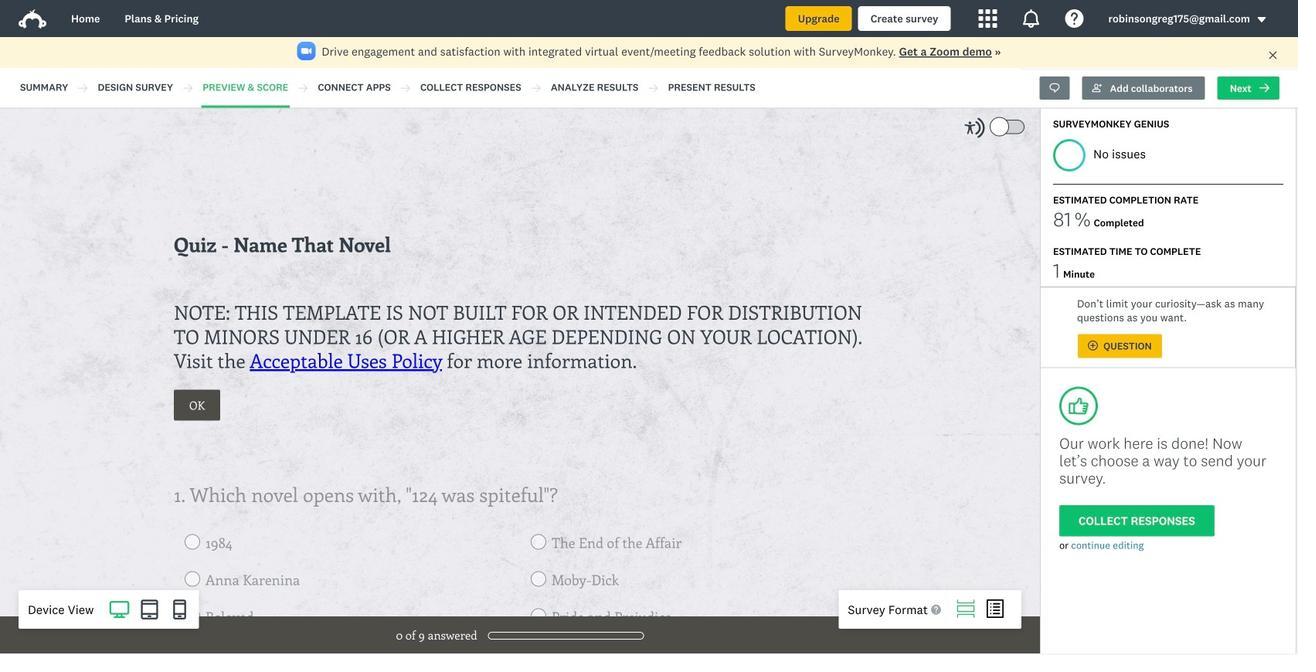 Task type: describe. For each thing, give the bounding box(es) containing it.
1 products icon image from the left
[[979, 9, 998, 28]]

surveymonkey logo image
[[19, 9, 46, 29]]

dropdown arrow image
[[1257, 14, 1268, 25]]

help icon image
[[1066, 9, 1084, 28]]



Task type: vqa. For each thing, say whether or not it's contained in the screenshot.
switch to classic Icon
yes



Task type: locate. For each thing, give the bounding box(es) containing it.
x image
[[1269, 50, 1279, 60]]

switch to classic image
[[987, 600, 1005, 619]]

2 products icon image from the left
[[1023, 9, 1041, 28]]

0 horizontal spatial products icon image
[[979, 9, 998, 28]]

products icon image
[[979, 9, 998, 28], [1023, 9, 1041, 28]]

switch to one question at a time image
[[957, 600, 976, 619]]

1 horizontal spatial products icon image
[[1023, 9, 1041, 28]]



